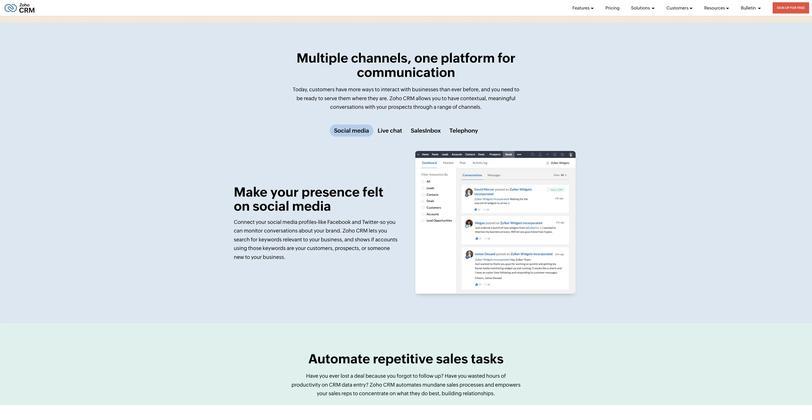 Task type: locate. For each thing, give the bounding box(es) containing it.
today, customers have more ways to interact with businesses than ever before, and you need to be ready to serve them where they are. zoho crm allows you to have contextual, meaningful conversations with your prospects through a range of channels.
[[293, 87, 520, 110]]

0 horizontal spatial conversations
[[264, 228, 298, 234]]

your inside today, customers have more ways to interact with businesses than ever before, and you need to be ready to serve them where they are. zoho crm allows you to have contextual, meaningful conversations with your prospects through a range of channels.
[[376, 104, 387, 110]]

prospects,
[[335, 246, 360, 252]]

chat
[[390, 127, 402, 134]]

1 horizontal spatial have
[[448, 95, 459, 101]]

sales up building
[[447, 382, 459, 388]]

0 horizontal spatial zoho
[[343, 228, 355, 234]]

have
[[336, 87, 347, 93], [448, 95, 459, 101]]

sales left reps
[[329, 391, 341, 397]]

on up "connect"
[[234, 199, 250, 214]]

communication
[[357, 65, 455, 80]]

of right range
[[453, 104, 458, 110]]

0 vertical spatial zoho
[[390, 95, 402, 101]]

2 vertical spatial sales
[[329, 391, 341, 397]]

zoho
[[390, 95, 402, 101], [343, 228, 355, 234], [370, 382, 382, 388]]

a
[[434, 104, 437, 110], [350, 373, 353, 379]]

meaningful
[[488, 95, 516, 101]]

1 horizontal spatial conversations
[[330, 104, 364, 110]]

1 vertical spatial have
[[448, 95, 459, 101]]

if
[[371, 237, 374, 243]]

0 horizontal spatial for
[[251, 237, 258, 243]]

1 horizontal spatial a
[[434, 104, 437, 110]]

to down customers
[[318, 95, 323, 101]]

crm up prospects
[[403, 95, 415, 101]]

1 vertical spatial for
[[251, 237, 258, 243]]

1 horizontal spatial have
[[445, 373, 457, 379]]

1 vertical spatial conversations
[[264, 228, 298, 234]]

sales
[[436, 352, 468, 367], [447, 382, 459, 388], [329, 391, 341, 397]]

0 vertical spatial keywords
[[259, 237, 282, 243]]

business.
[[263, 254, 286, 260]]

up
[[786, 6, 790, 9]]

0 vertical spatial for
[[498, 51, 516, 66]]

reps
[[342, 391, 352, 397]]

presence
[[302, 185, 360, 200]]

crm inside today, customers have more ways to interact with businesses than ever before, and you need to be ready to serve them where they are. zoho crm allows you to have contextual, meaningful conversations with your prospects through a range of channels.
[[403, 95, 415, 101]]

keywords up business.
[[263, 246, 286, 252]]

crm down "because"
[[383, 382, 395, 388]]

crm up shows
[[356, 228, 368, 234]]

1 vertical spatial media
[[292, 199, 331, 214]]

because
[[366, 373, 386, 379]]

building
[[442, 391, 462, 397]]

ever inside today, customers have more ways to interact with businesses than ever before, and you need to be ready to serve them where they are. zoho crm allows you to have contextual, meaningful conversations with your prospects through a range of channels.
[[452, 87, 462, 93]]

allows
[[416, 95, 431, 101]]

a left range
[[434, 104, 437, 110]]

like
[[318, 219, 326, 225]]

interact
[[381, 87, 400, 93]]

profiles-
[[298, 219, 318, 225]]

0 vertical spatial conversations
[[330, 104, 364, 110]]

they
[[368, 95, 378, 101], [410, 391, 420, 397]]

they down ways
[[368, 95, 378, 101]]

media right social
[[352, 127, 369, 134]]

1 horizontal spatial they
[[410, 391, 420, 397]]

they inside today, customers have more ways to interact with businesses than ever before, and you need to be ready to serve them where they are. zoho crm allows you to have contextual, meaningful conversations with your prospects through a range of channels.
[[368, 95, 378, 101]]

relationships.
[[463, 391, 495, 397]]

need
[[501, 87, 514, 93]]

you up processes
[[458, 373, 467, 379]]

keywords
[[259, 237, 282, 243], [263, 246, 286, 252]]

automate repetitive sales tasks
[[308, 352, 504, 367]]

businesses
[[412, 87, 439, 93]]

they left do
[[410, 391, 420, 397]]

conversations up relevant
[[264, 228, 298, 234]]

forgot
[[397, 373, 412, 379]]

for inside connect your social media profiles-like facebook and twitter-so you can monitor conversations about your brand. zoho crm lets you search for keywords relevant to your business, and shows if accounts using those keywords are your customers, prospects, or someone new to your business.
[[251, 237, 258, 243]]

0 horizontal spatial on
[[234, 199, 250, 214]]

reach out to your leads on social media image
[[415, 151, 576, 294]]

solutions
[[631, 5, 651, 10]]

0 vertical spatial social
[[253, 199, 289, 214]]

so
[[380, 219, 386, 225]]

0 horizontal spatial they
[[368, 95, 378, 101]]

0 horizontal spatial with
[[365, 104, 375, 110]]

1 horizontal spatial ever
[[452, 87, 462, 93]]

or
[[361, 246, 366, 252]]

0 vertical spatial media
[[352, 127, 369, 134]]

1 vertical spatial social
[[267, 219, 281, 225]]

through
[[413, 104, 433, 110]]

of up 'empowers'
[[501, 373, 506, 379]]

1 vertical spatial a
[[350, 373, 353, 379]]

with right interact
[[401, 87, 411, 93]]

0 vertical spatial a
[[434, 104, 437, 110]]

1 horizontal spatial zoho
[[370, 382, 382, 388]]

0 vertical spatial of
[[453, 104, 458, 110]]

have right up?
[[445, 373, 457, 379]]

and
[[481, 87, 490, 93], [352, 219, 361, 225], [344, 237, 354, 243], [485, 382, 494, 388]]

0 vertical spatial they
[[368, 95, 378, 101]]

before,
[[463, 87, 480, 93]]

on left what
[[390, 391, 396, 397]]

pricing link
[[606, 0, 620, 16]]

conversations
[[330, 104, 364, 110], [264, 228, 298, 234]]

2 vertical spatial media
[[282, 219, 297, 225]]

media up relevant
[[282, 219, 297, 225]]

you down so
[[378, 228, 387, 234]]

0 vertical spatial with
[[401, 87, 411, 93]]

zoho up prospects
[[390, 95, 402, 101]]

ready
[[304, 95, 317, 101]]

0 horizontal spatial have
[[336, 87, 347, 93]]

zoho down facebook
[[343, 228, 355, 234]]

for
[[498, 51, 516, 66], [251, 237, 258, 243]]

ways
[[362, 87, 374, 93]]

to
[[375, 87, 380, 93], [515, 87, 520, 93], [318, 95, 323, 101], [442, 95, 447, 101], [303, 237, 308, 243], [245, 254, 250, 260], [413, 373, 418, 379], [353, 391, 358, 397]]

and inside today, customers have more ways to interact with businesses than ever before, and you need to be ready to serve them where they are. zoho crm allows you to have contextual, meaningful conversations with your prospects through a range of channels.
[[481, 87, 490, 93]]

free
[[798, 6, 805, 9]]

to up range
[[442, 95, 447, 101]]

and down the 'hours'
[[485, 382, 494, 388]]

1 horizontal spatial for
[[498, 51, 516, 66]]

repetitive
[[373, 352, 433, 367]]

with
[[401, 87, 411, 93], [365, 104, 375, 110]]

0 vertical spatial ever
[[452, 87, 462, 93]]

media up profiles-
[[292, 199, 331, 214]]

do
[[422, 391, 428, 397]]

0 horizontal spatial ever
[[329, 373, 340, 379]]

wasted
[[468, 373, 485, 379]]

have
[[306, 373, 318, 379], [445, 373, 457, 379]]

and up prospects,
[[344, 237, 354, 243]]

have down than
[[448, 95, 459, 101]]

hours
[[486, 373, 500, 379]]

1 vertical spatial ever
[[329, 373, 340, 379]]

productivity
[[292, 382, 321, 388]]

sales up up?
[[436, 352, 468, 367]]

2 horizontal spatial zoho
[[390, 95, 402, 101]]

automate
[[308, 352, 370, 367]]

a right lost
[[350, 373, 353, 379]]

1 vertical spatial of
[[501, 373, 506, 379]]

a inside today, customers have more ways to interact with businesses than ever before, and you need to be ready to serve them where they are. zoho crm allows you to have contextual, meaningful conversations with your prospects through a range of channels.
[[434, 104, 437, 110]]

with down "where"
[[365, 104, 375, 110]]

you
[[491, 87, 500, 93], [432, 95, 441, 101], [387, 219, 396, 225], [378, 228, 387, 234], [319, 373, 328, 379], [387, 373, 396, 379], [458, 373, 467, 379]]

connect your social media profiles-like facebook and twitter-so you can monitor conversations about your brand. zoho crm lets you search for keywords relevant to your business, and shows if accounts using those keywords are your customers, prospects, or someone new to your business.
[[234, 219, 397, 260]]

2 vertical spatial on
[[390, 391, 396, 397]]

0 vertical spatial have
[[336, 87, 347, 93]]

business,
[[321, 237, 343, 243]]

2 vertical spatial zoho
[[370, 382, 382, 388]]

have up 'productivity'
[[306, 373, 318, 379]]

on right 'productivity'
[[322, 382, 328, 388]]

conversations down them
[[330, 104, 364, 110]]

ever right than
[[452, 87, 462, 93]]

of
[[453, 104, 458, 110], [501, 373, 506, 379]]

you up meaningful
[[491, 87, 500, 93]]

follow
[[419, 373, 434, 379]]

0 horizontal spatial of
[[453, 104, 458, 110]]

1 vertical spatial they
[[410, 391, 420, 397]]

1 vertical spatial sales
[[447, 382, 459, 388]]

one
[[415, 51, 438, 66]]

zoho down "because"
[[370, 382, 382, 388]]

mundane
[[423, 382, 446, 388]]

0 horizontal spatial have
[[306, 373, 318, 379]]

customers,
[[307, 246, 334, 252]]

1 vertical spatial on
[[322, 382, 328, 388]]

your inside the make your presence felt on social media
[[270, 185, 299, 200]]

have up them
[[336, 87, 347, 93]]

1 vertical spatial keywords
[[263, 246, 286, 252]]

crm left the data
[[329, 382, 341, 388]]

tasks
[[471, 352, 504, 367]]

0 vertical spatial on
[[234, 199, 250, 214]]

and right before,
[[481, 87, 490, 93]]

1 vertical spatial zoho
[[343, 228, 355, 234]]

media inside connect your social media profiles-like facebook and twitter-so you can monitor conversations about your brand. zoho crm lets you search for keywords relevant to your business, and shows if accounts using those keywords are your customers, prospects, or someone new to your business.
[[282, 219, 297, 225]]

crm inside connect your social media profiles-like facebook and twitter-so you can monitor conversations about your brand. zoho crm lets you search for keywords relevant to your business, and shows if accounts using those keywords are your customers, prospects, or someone new to your business.
[[356, 228, 368, 234]]

media
[[352, 127, 369, 134], [292, 199, 331, 214], [282, 219, 297, 225]]

data
[[342, 382, 352, 388]]

keywords up those
[[259, 237, 282, 243]]

1 horizontal spatial of
[[501, 373, 506, 379]]

social inside the make your presence felt on social media
[[253, 199, 289, 214]]

resources link
[[705, 0, 730, 16]]

0 vertical spatial sales
[[436, 352, 468, 367]]

to left follow
[[413, 373, 418, 379]]

ever left lost
[[329, 373, 340, 379]]

0 horizontal spatial a
[[350, 373, 353, 379]]

conversations inside connect your social media profiles-like facebook and twitter-so you can monitor conversations about your brand. zoho crm lets you search for keywords relevant to your business, and shows if accounts using those keywords are your customers, prospects, or someone new to your business.
[[264, 228, 298, 234]]

crm
[[403, 95, 415, 101], [356, 228, 368, 234], [329, 382, 341, 388], [383, 382, 395, 388]]



Task type: describe. For each thing, give the bounding box(es) containing it.
salesinbox
[[411, 127, 441, 134]]

are
[[287, 246, 294, 252]]

sign up for free
[[777, 6, 805, 9]]

those
[[248, 246, 262, 252]]

can
[[234, 228, 243, 234]]

to right ways
[[375, 87, 380, 93]]

of inside today, customers have more ways to interact with businesses than ever before, and you need to be ready to serve them where they are. zoho crm allows you to have contextual, meaningful conversations with your prospects through a range of channels.
[[453, 104, 458, 110]]

conversations inside today, customers have more ways to interact with businesses than ever before, and you need to be ready to serve them where they are. zoho crm allows you to have contextual, meaningful conversations with your prospects through a range of channels.
[[330, 104, 364, 110]]

zoho inside connect your social media profiles-like facebook and twitter-so you can monitor conversations about your brand. zoho crm lets you search for keywords relevant to your business, and shows if accounts using those keywords are your customers, prospects, or someone new to your business.
[[343, 228, 355, 234]]

deal
[[354, 373, 365, 379]]

facebook
[[327, 219, 351, 225]]

ever inside have you ever lost a deal because you forgot to follow up? have you wasted hours of productivity on crm data entry? zoho crm automates mundane sales processes and empowers your sales reps to concentrate on what they do best, building relationships.
[[329, 373, 340, 379]]

for
[[790, 6, 797, 9]]

are.
[[380, 95, 389, 101]]

sign
[[777, 6, 785, 9]]

you up 'productivity'
[[319, 373, 328, 379]]

them
[[338, 95, 351, 101]]

lets
[[369, 228, 377, 234]]

relevant
[[283, 237, 302, 243]]

solutions link
[[631, 0, 655, 16]]

accounts
[[375, 237, 397, 243]]

make your presence felt on social media tab panel
[[234, 148, 579, 299]]

make
[[234, 185, 267, 200]]

and left 'twitter-'
[[352, 219, 361, 225]]

you left forgot at bottom
[[387, 373, 396, 379]]

channels.
[[459, 104, 482, 110]]

have you ever lost a deal because you forgot to follow up? have you wasted hours of productivity on crm data entry? zoho crm automates mundane sales processes and empowers your sales reps to concentrate on what they do best, building relationships.
[[292, 373, 521, 397]]

concentrate
[[359, 391, 389, 397]]

1 horizontal spatial on
[[322, 382, 328, 388]]

serve
[[324, 95, 337, 101]]

more
[[348, 87, 361, 93]]

2 have from the left
[[445, 373, 457, 379]]

contextual,
[[460, 95, 487, 101]]

and inside have you ever lost a deal because you forgot to follow up? have you wasted hours of productivity on crm data entry? zoho crm automates mundane sales processes and empowers your sales reps to concentrate on what they do best, building relationships.
[[485, 382, 494, 388]]

where
[[352, 95, 367, 101]]

social inside connect your social media profiles-like facebook and twitter-so you can monitor conversations about your brand. zoho crm lets you search for keywords relevant to your business, and shows if accounts using those keywords are your customers, prospects, or someone new to your business.
[[267, 219, 281, 225]]

you up range
[[432, 95, 441, 101]]

2 horizontal spatial on
[[390, 391, 396, 397]]

customers
[[667, 5, 689, 10]]

prospects
[[388, 104, 412, 110]]

about
[[299, 228, 313, 234]]

than
[[440, 87, 451, 93]]

on inside the make your presence felt on social media
[[234, 199, 250, 214]]

your inside have you ever lost a deal because you forgot to follow up? have you wasted hours of productivity on crm data entry? zoho crm automates mundane sales processes and empowers your sales reps to concentrate on what they do best, building relationships.
[[317, 391, 328, 397]]

you right so
[[387, 219, 396, 225]]

channels,
[[351, 51, 412, 66]]

live chat
[[378, 127, 402, 134]]

empowers
[[495, 382, 521, 388]]

pricing
[[606, 5, 620, 10]]

they inside have you ever lost a deal because you forgot to follow up? have you wasted hours of productivity on crm data entry? zoho crm automates mundane sales processes and empowers your sales reps to concentrate on what they do best, building relationships.
[[410, 391, 420, 397]]

up?
[[435, 373, 444, 379]]

zoho inside today, customers have more ways to interact with businesses than ever before, and you need to be ready to serve them where they are. zoho crm allows you to have contextual, meaningful conversations with your prospects through a range of channels.
[[390, 95, 402, 101]]

search
[[234, 237, 250, 243]]

features link
[[573, 0, 594, 16]]

multiple channels, one platform for communication
[[297, 51, 516, 80]]

be
[[297, 95, 303, 101]]

to right new
[[245, 254, 250, 260]]

range
[[438, 104, 452, 110]]

felt
[[363, 185, 383, 200]]

shows
[[355, 237, 370, 243]]

features
[[573, 5, 590, 10]]

a inside have you ever lost a deal because you forgot to follow up? have you wasted hours of productivity on crm data entry? zoho crm automates mundane sales processes and empowers your sales reps to concentrate on what they do best, building relationships.
[[350, 373, 353, 379]]

social
[[334, 127, 351, 134]]

monitor
[[244, 228, 263, 234]]

multiple
[[297, 51, 348, 66]]

to down about
[[303, 237, 308, 243]]

platform
[[441, 51, 495, 66]]

using
[[234, 246, 247, 252]]

resources
[[705, 5, 725, 10]]

new
[[234, 254, 244, 260]]

zoho crm logo image
[[4, 2, 35, 14]]

bulletin
[[741, 5, 757, 10]]

processes
[[460, 382, 484, 388]]

someone
[[368, 246, 390, 252]]

what
[[397, 391, 409, 397]]

best,
[[429, 391, 441, 397]]

make your presence felt on social media
[[234, 185, 383, 214]]

automates
[[396, 382, 422, 388]]

lost
[[341, 373, 349, 379]]

zoho inside have you ever lost a deal because you forgot to follow up? have you wasted hours of productivity on crm data entry? zoho crm automates mundane sales processes and empowers your sales reps to concentrate on what they do best, building relationships.
[[370, 382, 382, 388]]

social media
[[334, 127, 369, 134]]

entry?
[[354, 382, 369, 388]]

for inside multiple channels, one platform for communication
[[498, 51, 516, 66]]

telephony
[[450, 127, 478, 134]]

connect
[[234, 219, 255, 225]]

live
[[378, 127, 389, 134]]

1 have from the left
[[306, 373, 318, 379]]

today,
[[293, 87, 308, 93]]

media inside the make your presence felt on social media
[[292, 199, 331, 214]]

1 horizontal spatial with
[[401, 87, 411, 93]]

twitter-
[[362, 219, 380, 225]]

sign up for free link
[[773, 2, 809, 14]]

of inside have you ever lost a deal because you forgot to follow up? have you wasted hours of productivity on crm data entry? zoho crm automates mundane sales processes and empowers your sales reps to concentrate on what they do best, building relationships.
[[501, 373, 506, 379]]

brand.
[[326, 228, 341, 234]]

to right need
[[515, 87, 520, 93]]

to right reps
[[353, 391, 358, 397]]

customers
[[309, 87, 335, 93]]

1 vertical spatial with
[[365, 104, 375, 110]]



Task type: vqa. For each thing, say whether or not it's contained in the screenshot.
the where
yes



